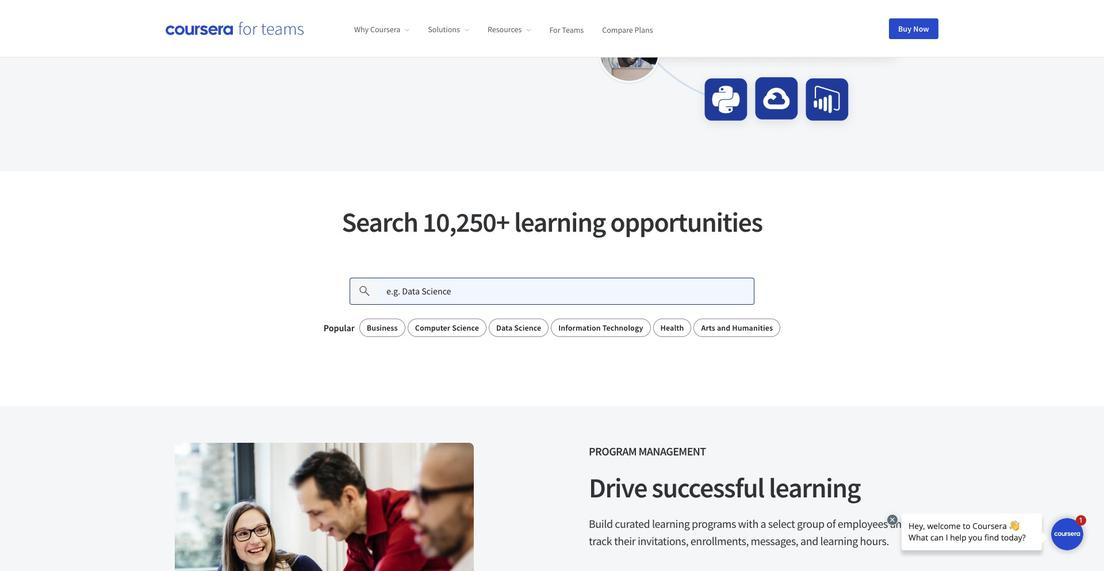 Task type: locate. For each thing, give the bounding box(es) containing it.
master new apps, tools, and processes in 2 hours or less inside side-by-side tutorials
[[175, 0, 304, 34]]

of
[[827, 517, 836, 531]]

plans
[[635, 24, 653, 35]]

with
[[739, 517, 759, 531]]

Search query text field
[[380, 278, 755, 305]]

program management
[[589, 444, 706, 459]]

2 science from the left
[[515, 323, 542, 333]]

science inside "button"
[[515, 323, 542, 333]]

apps,
[[221, 0, 242, 6]]

and inside button
[[717, 323, 731, 333]]

employees
[[838, 517, 888, 531]]

information
[[559, 323, 601, 333]]

computer
[[415, 323, 451, 333]]

2
[[224, 8, 228, 20]]

compare plans link
[[603, 24, 653, 35]]

for
[[550, 24, 561, 35]]

for teams
[[550, 24, 584, 35]]

group
[[797, 517, 825, 531]]

enrollments,
[[691, 534, 749, 549]]

10,250+
[[423, 205, 510, 240]]

1 science from the left
[[452, 323, 479, 333]]

technology
[[603, 323, 644, 333]]

or
[[254, 8, 262, 20]]

Health button
[[653, 319, 692, 337]]

teams
[[562, 24, 584, 35]]

search
[[342, 205, 418, 240]]

science right data at the bottom left of the page
[[515, 323, 542, 333]]

a
[[761, 517, 767, 531]]

buy
[[899, 23, 912, 34]]

and inside master new apps, tools, and processes in 2 hours or less inside side-by-side tutorials
[[267, 0, 282, 6]]

tutorials
[[224, 22, 256, 34]]

solutions
[[428, 24, 460, 35]]

in
[[215, 8, 222, 20]]

successful
[[652, 471, 765, 505]]

and right arts
[[717, 323, 731, 333]]

search 10,250+ learning opportunities
[[342, 205, 763, 240]]

Data Science button
[[489, 319, 549, 337]]

and
[[267, 0, 282, 6], [717, 323, 731, 333], [890, 517, 908, 531], [801, 534, 819, 549]]

popular
[[324, 322, 355, 334]]

science
[[452, 323, 479, 333], [515, 323, 542, 333]]

0 horizontal spatial science
[[452, 323, 479, 333]]

for teams link
[[550, 24, 584, 35]]

drive
[[589, 471, 647, 505]]

data science
[[497, 323, 542, 333]]

and down group
[[801, 534, 819, 549]]

science inside button
[[452, 323, 479, 333]]

tools,
[[243, 0, 265, 6]]

and right employees
[[890, 517, 908, 531]]

science right computer
[[452, 323, 479, 333]]

data
[[497, 323, 513, 333]]

curated
[[615, 517, 650, 531]]

1 horizontal spatial science
[[515, 323, 542, 333]]

program
[[589, 444, 637, 459]]

track
[[589, 534, 612, 549]]

invitations,
[[638, 534, 689, 549]]

Business button
[[359, 319, 405, 337]]

resources
[[488, 24, 522, 35]]

computer science
[[415, 323, 479, 333]]

business
[[367, 323, 398, 333]]

learning
[[514, 205, 606, 240], [769, 471, 861, 505], [652, 517, 690, 531], [821, 534, 858, 549]]

learning for curated
[[652, 517, 690, 531]]

arts
[[702, 323, 716, 333]]

arts and humanities
[[702, 323, 773, 333]]

and up "less"
[[267, 0, 282, 6]]

why
[[354, 24, 369, 35]]

Information Technology button
[[551, 319, 651, 337]]

Arts and Humanities button
[[694, 319, 781, 337]]



Task type: describe. For each thing, give the bounding box(es) containing it.
compare
[[603, 24, 633, 35]]

science for computer science
[[452, 323, 479, 333]]

coursera for teams image
[[166, 22, 304, 35]]

opportunities
[[611, 205, 763, 240]]

compare plans
[[603, 24, 653, 35]]

hours
[[230, 8, 252, 20]]

information technology
[[559, 323, 644, 333]]

less
[[264, 8, 279, 20]]

drive successful learning
[[589, 471, 861, 505]]

popular option group
[[359, 319, 781, 337]]

why coursera
[[354, 24, 401, 35]]

by-
[[194, 22, 206, 34]]

management
[[639, 444, 706, 459]]

buy now
[[899, 23, 930, 34]]

new
[[202, 0, 219, 6]]

why coursera link
[[354, 24, 410, 35]]

build curated learning programs with a select group of employees and track their invitations, enrollments, messages, and learning hours.
[[589, 517, 908, 549]]

hours.
[[860, 534, 890, 549]]

side-
[[175, 22, 194, 34]]

now
[[914, 23, 930, 34]]

science for data science
[[515, 323, 542, 333]]

Computer Science button
[[408, 319, 487, 337]]

build
[[589, 517, 613, 531]]

why integrations image
[[175, 443, 474, 571]]

humanities
[[733, 323, 773, 333]]

coursera
[[371, 24, 401, 35]]

health
[[661, 323, 684, 333]]

messages,
[[751, 534, 799, 549]]

buy now button
[[889, 18, 939, 39]]

resources link
[[488, 24, 531, 35]]

programs
[[692, 517, 736, 531]]

their
[[614, 534, 636, 549]]

processes
[[175, 8, 213, 20]]

side
[[206, 22, 222, 34]]

solutions link
[[428, 24, 469, 35]]

learning for successful
[[769, 471, 861, 505]]

select
[[769, 517, 795, 531]]

learning for 10,250+
[[514, 205, 606, 240]]

master
[[175, 0, 201, 6]]

inside
[[281, 8, 304, 20]]



Task type: vqa. For each thing, say whether or not it's contained in the screenshot.
the leftmost "Introduction"
no



